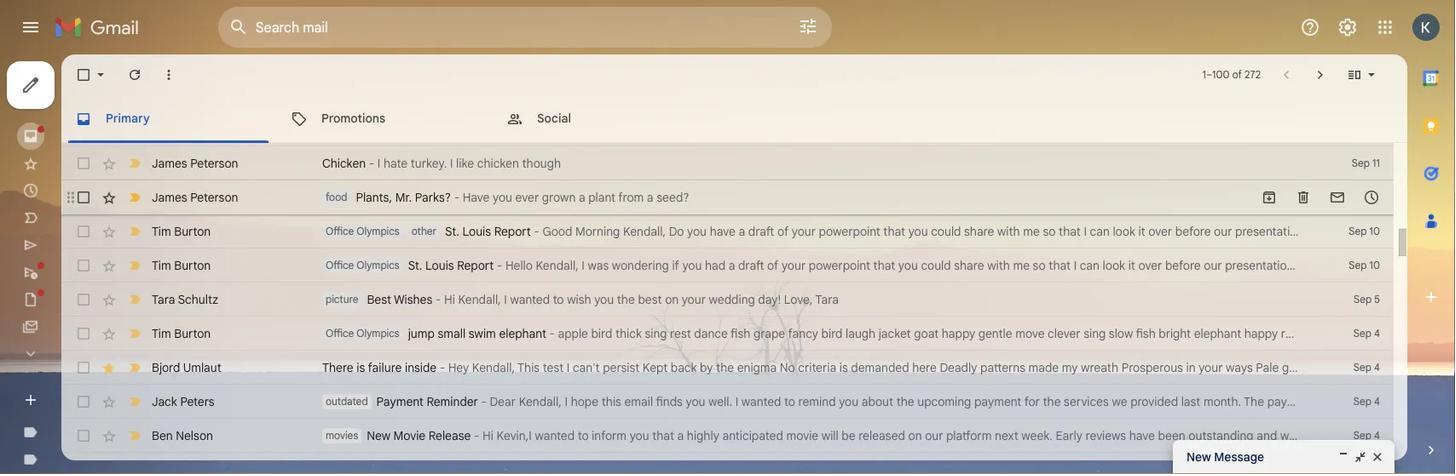 Task type: describe. For each thing, give the bounding box(es) containing it.
the left 'best'
[[617, 292, 635, 307]]

kendall, right hey
[[472, 361, 515, 376]]

this
[[518, 361, 540, 376]]

movies
[[326, 430, 358, 443]]

burton for office olympics jump small swim elephant - apple bird thick sing rest dance fish grape fancy bird laugh jacket goat happy gentle move clever sing slow fish bright elephant happy run delightful dance swim happy
[[174, 327, 211, 342]]

- left hey
[[440, 361, 445, 376]]

the right by
[[716, 361, 734, 376]]

10 for tim
[[1370, 226, 1381, 238]]

corner
[[1350, 361, 1386, 376]]

kept
[[643, 361, 668, 376]]

2 horizontal spatial it
[[1340, 429, 1347, 444]]

provided
[[1131, 395, 1179, 410]]

best
[[367, 292, 391, 307]]

plants,
[[356, 190, 392, 205]]

sep 10 for next
[[1349, 260, 1381, 272]]

tab list containing primary
[[61, 96, 1408, 143]]

1 vertical spatial report
[[457, 258, 494, 273]]

2 payment from the left
[[1268, 395, 1315, 410]]

10 for next
[[1370, 260, 1381, 272]]

ben
[[152, 429, 173, 444]]

1 bird from the left
[[591, 327, 613, 342]]

1 office from the top
[[326, 226, 354, 238]]

2 in from the left
[[1316, 361, 1326, 376]]

older image
[[1312, 67, 1329, 84]]

failure
[[368, 361, 402, 376]]

love,
[[784, 292, 813, 307]]

2 elephant from the left
[[1194, 327, 1242, 342]]

wishes
[[394, 292, 433, 307]]

1 fish from the left
[[731, 327, 751, 342]]

1 vertical spatial over
[[1139, 258, 1163, 273]]

the left corner
[[1329, 361, 1347, 376]]

and
[[1257, 429, 1278, 444]]

5 row from the top
[[61, 249, 1456, 283]]

2 sing from the left
[[1084, 327, 1106, 342]]

2 james from the top
[[152, 190, 187, 205]]

1 vertical spatial before
[[1166, 258, 1201, 273]]

1 james from the top
[[152, 156, 187, 171]]

remind
[[799, 395, 836, 410]]

best
[[638, 292, 662, 307]]

peters
[[180, 395, 214, 410]]

4 for to
[[1375, 430, 1381, 443]]

enigma
[[737, 361, 777, 376]]

row containing tara schultz
[[61, 283, 1394, 317]]

2 james peterson from the top
[[152, 190, 238, 205]]

4 row from the top
[[61, 215, 1451, 249]]

m
[[1454, 395, 1456, 410]]

food plants, mr. parks? - have you ever grown a plant from a seed?
[[326, 190, 690, 205]]

tim burton for office olympics jump small swim elephant - apple bird thick sing rest dance fish grape fancy bird laugh jacket goat happy gentle move clever sing slow fish bright elephant happy run delightful dance swim happy
[[152, 327, 211, 342]]

run
[[1281, 327, 1300, 342]]

2 peterson from the top
[[190, 190, 238, 205]]

can't
[[573, 361, 600, 376]]

good
[[543, 224, 573, 239]]

2 swim from the left
[[1393, 327, 1420, 342]]

my
[[1062, 361, 1078, 376]]

hello
[[506, 258, 533, 273]]

olympics for jump
[[357, 328, 400, 341]]

a right "had"
[[729, 258, 735, 273]]

0 vertical spatial me
[[1023, 224, 1040, 239]]

1 vertical spatial with
[[988, 258, 1010, 273]]

2 this from the left
[[1431, 395, 1451, 410]]

pale
[[1256, 361, 1279, 376]]

- left the apple
[[550, 327, 555, 342]]

a left ca on the bottom right of the page
[[1434, 361, 1440, 376]]

sep left 11
[[1352, 157, 1370, 170]]

0 horizontal spatial it
[[1129, 258, 1136, 273]]

0 vertical spatial report
[[494, 224, 531, 239]]

tim burton for st. louis report - good morning kendall, do you have a draft of your powerpoint that you could share with me so that i can look it over before our presentation next week? thank you, tim
[[152, 224, 211, 239]]

1 vertical spatial presentation
[[1226, 258, 1294, 273]]

4 for on
[[1375, 396, 1381, 409]]

deadly
[[940, 361, 978, 376]]

jack peters
[[152, 395, 214, 410]]

upcoming
[[918, 395, 972, 410]]

gentle
[[979, 327, 1013, 342]]

main content containing primary
[[61, 55, 1456, 475]]

there
[[322, 361, 354, 376]]

sep 11
[[1352, 157, 1381, 170]]

2 vertical spatial our
[[925, 429, 944, 444]]

1 james peterson from the top
[[152, 156, 238, 171]]

last
[[1182, 395, 1201, 410]]

grown
[[542, 190, 576, 205]]

2 fish from the left
[[1136, 327, 1156, 342]]

anticipated
[[723, 429, 784, 444]]

back
[[671, 361, 697, 376]]

delightful
[[1303, 327, 1353, 342]]

0 vertical spatial on
[[665, 292, 679, 307]]

ways
[[1226, 361, 1253, 376]]

test
[[543, 361, 564, 376]]

the left 15th
[[1370, 395, 1388, 410]]

kendall, up small
[[458, 292, 501, 307]]

1 vertical spatial hi
[[483, 429, 494, 444]]

1 vertical spatial st.
[[408, 258, 422, 273]]

0 vertical spatial hi
[[444, 292, 455, 307]]

2 happy from the left
[[1245, 327, 1278, 342]]

movie
[[394, 429, 426, 444]]

wish
[[567, 292, 591, 307]]

- right thanks,
[[1433, 258, 1439, 273]]

if
[[672, 258, 680, 273]]

1 peterson from the top
[[190, 156, 238, 171]]

1 vertical spatial next
[[1297, 258, 1321, 273]]

0 vertical spatial with
[[998, 224, 1020, 239]]

you up the office olympics st. louis report - hello kendall, i was wondering if you had a draft of your powerpoint that you could share with me so that i can look it over before our presentation next week? thanks, tim -- tim at the bottom of page
[[909, 224, 928, 239]]

the
[[1244, 395, 1265, 410]]

you left about
[[839, 395, 859, 410]]

thick
[[616, 327, 642, 342]]

apple
[[558, 327, 588, 342]]

1 olympics from the top
[[357, 226, 400, 238]]

0 horizontal spatial we
[[1112, 395, 1128, 410]]

1 vertical spatial of
[[768, 258, 779, 273]]

2 row from the top
[[61, 147, 1394, 181]]

jump
[[408, 327, 435, 342]]

1 swim from the left
[[469, 327, 496, 342]]

0 vertical spatial share
[[965, 224, 995, 239]]

a left plant
[[579, 190, 586, 205]]

you,
[[1407, 224, 1430, 239]]

1 vertical spatial week?
[[1324, 258, 1358, 273]]

w
[[1450, 429, 1456, 444]]

office for st. louis report
[[326, 260, 354, 272]]

you right wish
[[595, 292, 614, 307]]

promotions tab
[[277, 96, 492, 143]]

inside
[[405, 361, 437, 376]]

tim burton for office olympics st. louis report - hello kendall, i was wondering if you had a draft of your powerpoint that you could share with me so that i can look it over before our presentation next week? thanks, tim -- tim
[[152, 258, 211, 273]]

kendall, down good
[[536, 258, 579, 273]]

1 vertical spatial have
[[1130, 429, 1155, 444]]

- down you,
[[1427, 258, 1433, 273]]

the right for
[[1043, 395, 1061, 410]]

2 sep 4 from the top
[[1354, 362, 1381, 375]]

services
[[1064, 395, 1109, 410]]

- left have
[[454, 190, 460, 205]]

0 vertical spatial could
[[931, 224, 961, 239]]

to left remind
[[785, 395, 796, 410]]

payment
[[377, 395, 424, 410]]

kendall, down this
[[519, 395, 562, 410]]

you down st. louis report - good morning kendall, do you have a draft of your powerpoint that you could share with me so that i can look it over before our presentation next week? thank you, tim
[[899, 258, 918, 273]]

burton for st. louis report - good morning kendall, do you have a draft of your powerpoint that you could share with me so that i can look it over before our presentation next week? thank you, tim
[[174, 224, 211, 239]]

refresh image
[[126, 67, 143, 84]]

a left highly
[[678, 429, 684, 444]]

2 bird from the left
[[822, 327, 843, 342]]

a right do
[[739, 224, 745, 239]]

email
[[625, 395, 653, 410]]

2 vertical spatial next
[[995, 429, 1019, 444]]

toggle split pane mode image
[[1347, 67, 1364, 84]]

demanded
[[851, 361, 910, 376]]

hate
[[384, 156, 408, 171]]

been
[[1159, 429, 1186, 444]]

goat
[[914, 327, 939, 342]]

11 row from the top
[[61, 454, 1394, 475]]

chicken
[[322, 156, 366, 171]]

social
[[537, 111, 571, 126]]

1 this from the left
[[602, 395, 622, 410]]

to right expect
[[1350, 429, 1361, 444]]

to left inform
[[578, 429, 589, 444]]

row containing ben nelson
[[61, 420, 1456, 454]]

wreath
[[1081, 361, 1119, 376]]

1 vertical spatial our
[[1204, 258, 1223, 273]]

1 vertical spatial share
[[954, 258, 985, 273]]

had
[[705, 258, 726, 273]]

ben nelson
[[152, 429, 213, 444]]

sep for hi kevin,i wanted to inform you that a highly anticipated movie will be released on our platform next week. early reviews have been outstanding and we expect it to be a major hit. i w
[[1354, 430, 1372, 443]]

2 horizontal spatial is
[[1318, 395, 1327, 410]]

you right if
[[683, 258, 702, 273]]

you right inform
[[630, 429, 649, 444]]

1 vertical spatial on
[[1353, 395, 1367, 410]]

made
[[1029, 361, 1059, 376]]

0 vertical spatial of
[[778, 224, 789, 239]]

chicken
[[477, 156, 519, 171]]

office for jump small swim elephant
[[326, 328, 354, 341]]

2 tara from the left
[[816, 292, 839, 307]]

reviews
[[1086, 429, 1127, 444]]

umlaut
[[183, 361, 222, 376]]

the right about
[[897, 395, 915, 410]]

1 vertical spatial powerpoint
[[809, 258, 871, 273]]

ever
[[516, 190, 539, 205]]

kendall, left do
[[623, 224, 666, 239]]

morning
[[576, 224, 620, 239]]

persist
[[603, 361, 640, 376]]

highly
[[687, 429, 720, 444]]

0 vertical spatial it
[[1139, 224, 1146, 239]]

sep for hi kendall, i wanted to wish you the best on your wedding day! love, tara
[[1354, 294, 1372, 307]]

due
[[1330, 395, 1350, 410]]

olympics for st.
[[357, 260, 400, 272]]

laugh
[[846, 327, 876, 342]]

sep 10 for tim
[[1349, 226, 1381, 238]]

kevin,i
[[497, 429, 532, 444]]

burton for office olympics st. louis report - hello kendall, i was wondering if you had a draft of your powerpoint that you could share with me so that i can look it over before our presentation next week? thanks, tim -- tim
[[174, 258, 211, 273]]

0 vertical spatial louis
[[463, 224, 491, 239]]

hit.
[[1424, 429, 1441, 444]]

chicken - i hate turkey. i like chicken though
[[322, 156, 561, 171]]

inform
[[592, 429, 627, 444]]

release
[[429, 429, 471, 444]]



Task type: locate. For each thing, give the bounding box(es) containing it.
be left major
[[1364, 429, 1378, 444]]

do
[[669, 224, 684, 239]]

0 vertical spatial week?
[[1334, 224, 1368, 239]]

2 tim burton from the top
[[152, 258, 211, 273]]

0 vertical spatial olympics
[[357, 226, 400, 238]]

outstanding
[[1189, 429, 1254, 444]]

2 dance from the left
[[1356, 327, 1390, 342]]

sep 4 left major
[[1354, 430, 1381, 443]]

4 down 5
[[1375, 328, 1381, 341]]

0 horizontal spatial sing
[[645, 327, 667, 342]]

0 horizontal spatial hi
[[444, 292, 455, 307]]

sep for hello kendall, i was wondering if you had a draft of your powerpoint that you could share with me so that i can look it over before our presentation next week? thanks, tim -- tim
[[1349, 260, 1367, 272]]

sep left major
[[1354, 430, 1372, 443]]

sep for good morning kendall, do you have a draft of your powerpoint that you could share with me so that i can look it over before our presentation next week? thank you, tim
[[1349, 226, 1367, 238]]

you left well.
[[686, 395, 706, 410]]

elephant up this
[[499, 327, 547, 342]]

expect
[[1299, 429, 1337, 444]]

your
[[792, 224, 816, 239], [782, 258, 806, 273], [682, 292, 706, 307], [1199, 361, 1223, 376]]

turkey.
[[411, 156, 447, 171]]

1 row from the top
[[61, 113, 1394, 147]]

1 horizontal spatial happy
[[1245, 327, 1278, 342]]

no
[[780, 361, 795, 376]]

15th
[[1391, 395, 1413, 410]]

gmail image
[[55, 10, 148, 44]]

0 vertical spatial our
[[1214, 224, 1233, 239]]

olympics inside 'office olympics jump small swim elephant - apple bird thick sing rest dance fish grape fancy bird laugh jacket goat happy gentle move clever sing slow fish bright elephant happy run delightful dance swim happy'
[[357, 328, 400, 341]]

1 burton from the top
[[174, 224, 211, 239]]

olympics down plants,
[[357, 226, 400, 238]]

mr.
[[395, 190, 412, 205]]

olympics down the best
[[357, 328, 400, 341]]

- right wishes
[[436, 292, 441, 307]]

0 horizontal spatial swim
[[469, 327, 496, 342]]

0 vertical spatial tim burton
[[152, 224, 211, 239]]

of
[[778, 224, 789, 239], [768, 258, 779, 273], [1417, 395, 1428, 410]]

7 row from the top
[[61, 317, 1456, 351]]

4 for swim
[[1375, 328, 1381, 341]]

toolbar inside row
[[1253, 189, 1389, 206]]

to left wish
[[553, 292, 564, 307]]

with
[[998, 224, 1020, 239], [988, 258, 1010, 273]]

sep 4 for swim
[[1354, 328, 1381, 341]]

2 vertical spatial of
[[1417, 395, 1428, 410]]

- left hello
[[497, 258, 503, 273]]

sing left slow
[[1084, 327, 1106, 342]]

1 happy from the left
[[942, 327, 976, 342]]

0 vertical spatial office
[[326, 226, 354, 238]]

1 dance from the left
[[694, 327, 728, 342]]

1 sing from the left
[[645, 327, 667, 342]]

happy left run
[[1245, 327, 1278, 342]]

hope
[[571, 395, 599, 410]]

1 vertical spatial louis
[[425, 258, 454, 273]]

have
[[463, 190, 490, 205]]

1 vertical spatial so
[[1033, 258, 1046, 273]]

happy right goat
[[942, 327, 976, 342]]

hi left "kevin,i"
[[483, 429, 494, 444]]

1 vertical spatial tim burton
[[152, 258, 211, 273]]

main content
[[61, 55, 1456, 475]]

dance right rest
[[694, 327, 728, 342]]

0 vertical spatial look
[[1113, 224, 1136, 239]]

3 burton from the top
[[174, 327, 211, 342]]

week?
[[1334, 224, 1368, 239], [1324, 258, 1358, 273]]

4 left major
[[1375, 430, 1381, 443]]

0 vertical spatial sep 10
[[1349, 226, 1381, 238]]

1 horizontal spatial this
[[1431, 395, 1451, 410]]

4 sep 4 from the top
[[1354, 430, 1381, 443]]

can
[[1090, 224, 1110, 239], [1080, 258, 1100, 273]]

navigation
[[0, 55, 205, 475]]

row containing jack peters
[[61, 385, 1456, 420]]

so
[[1043, 224, 1056, 239], [1033, 258, 1046, 273]]

- right release
[[474, 429, 480, 444]]

fish left grape
[[731, 327, 751, 342]]

major
[[1390, 429, 1421, 444]]

a right from
[[647, 190, 654, 205]]

sep 4
[[1354, 328, 1381, 341], [1354, 362, 1381, 375], [1354, 396, 1381, 409], [1354, 430, 1381, 443]]

patterns
[[981, 361, 1026, 376]]

hi up small
[[444, 292, 455, 307]]

3 office from the top
[[326, 328, 354, 341]]

have up "had"
[[710, 224, 736, 239]]

1 elephant from the left
[[499, 327, 547, 342]]

0 vertical spatial have
[[710, 224, 736, 239]]

happy
[[942, 327, 976, 342], [1245, 327, 1278, 342], [1423, 327, 1456, 342]]

1 horizontal spatial sing
[[1084, 327, 1106, 342]]

1 vertical spatial peterson
[[190, 190, 238, 205]]

0 horizontal spatial dance
[[694, 327, 728, 342]]

pouring
[[1389, 361, 1431, 376]]

hi
[[444, 292, 455, 307], [483, 429, 494, 444]]

0 horizontal spatial st.
[[408, 258, 422, 273]]

- left good
[[534, 224, 540, 239]]

louis down have
[[463, 224, 491, 239]]

2 be from the left
[[1364, 429, 1378, 444]]

1 tara from the left
[[152, 292, 175, 307]]

2 sep 10 from the top
[[1349, 260, 1381, 272]]

0 vertical spatial st.
[[445, 224, 459, 239]]

we right services
[[1112, 395, 1128, 410]]

3 row from the top
[[61, 181, 1394, 215]]

we
[[1112, 395, 1128, 410], [1281, 429, 1296, 444]]

week.
[[1022, 429, 1053, 444]]

1 vertical spatial can
[[1080, 258, 1100, 273]]

1 vertical spatial it
[[1129, 258, 1136, 273]]

dance
[[694, 327, 728, 342], [1356, 327, 1390, 342]]

1 vertical spatial wanted
[[742, 395, 782, 410]]

wanted for the
[[510, 292, 550, 307]]

1 vertical spatial burton
[[174, 258, 211, 273]]

before
[[1176, 224, 1211, 239], [1166, 258, 1201, 273]]

1 horizontal spatial in
[[1316, 361, 1326, 376]]

have left been
[[1130, 429, 1155, 444]]

released
[[859, 429, 906, 444]]

2 burton from the top
[[174, 258, 211, 273]]

sep for dear kendall, i hope this email finds you well. i wanted to remind you about the upcoming payment for the services we provided last month. the payment is due on the 15th of this m
[[1354, 396, 1372, 409]]

on right the released
[[909, 429, 922, 444]]

fancy
[[788, 327, 819, 342]]

3 sep 4 from the top
[[1354, 396, 1381, 409]]

louis
[[463, 224, 491, 239], [425, 258, 454, 273]]

well.
[[709, 395, 733, 410]]

4
[[1375, 328, 1381, 341], [1375, 362, 1381, 375], [1375, 396, 1381, 409], [1375, 430, 1381, 443]]

sing
[[645, 327, 667, 342], [1084, 327, 1106, 342]]

nelson
[[176, 429, 213, 444]]

tara schultz
[[152, 292, 218, 307]]

1 sep 4 from the top
[[1354, 328, 1381, 341]]

toolbar
[[1253, 189, 1389, 206]]

sep up corner
[[1354, 328, 1372, 341]]

0 horizontal spatial in
[[1187, 361, 1196, 376]]

this right hope
[[602, 395, 622, 410]]

about
[[862, 395, 894, 410]]

1 sep 10 from the top
[[1349, 226, 1381, 238]]

search mail image
[[223, 12, 254, 43]]

happy up ca on the bottom right of the page
[[1423, 327, 1456, 342]]

0 horizontal spatial this
[[602, 395, 622, 410]]

4 4 from the top
[[1375, 430, 1381, 443]]

movies new movie release - hi kevin,i wanted to inform you that a highly anticipated movie will be released on our platform next week. early reviews have been outstanding and we expect it to be a major hit. i w
[[326, 429, 1456, 444]]

sep left thank
[[1349, 226, 1367, 238]]

powerpoint up love,
[[809, 258, 871, 273]]

2 vertical spatial it
[[1340, 429, 1347, 444]]

0 horizontal spatial fish
[[731, 327, 751, 342]]

3 happy from the left
[[1423, 327, 1456, 342]]

st. louis report - good morning kendall, do you have a draft of your powerpoint that you could share with me so that i can look it over before our presentation next week? thank you, tim
[[445, 224, 1451, 239]]

1 horizontal spatial have
[[1130, 429, 1155, 444]]

- left dear
[[481, 395, 487, 410]]

advanced search options image
[[791, 9, 825, 43]]

None checkbox
[[75, 155, 92, 172], [75, 189, 92, 206], [75, 223, 92, 240], [75, 258, 92, 275], [75, 292, 92, 309], [75, 360, 92, 377], [75, 155, 92, 172], [75, 189, 92, 206], [75, 223, 92, 240], [75, 258, 92, 275], [75, 292, 92, 309], [75, 360, 92, 377]]

jacket
[[879, 327, 911, 342]]

primary tab
[[61, 96, 275, 143]]

though
[[522, 156, 561, 171]]

0 vertical spatial presentation
[[1236, 224, 1304, 239]]

powerpoint up the office olympics st. louis report - hello kendall, i was wondering if you had a draft of your powerpoint that you could share with me so that i can look it over before our presentation next week? thanks, tim -- tim at the bottom of page
[[819, 224, 881, 239]]

1 horizontal spatial dance
[[1356, 327, 1390, 342]]

elephant up ways
[[1194, 327, 1242, 342]]

bright
[[1159, 327, 1191, 342]]

1 in from the left
[[1187, 361, 1196, 376]]

0 vertical spatial can
[[1090, 224, 1110, 239]]

1 4 from the top
[[1375, 328, 1381, 341]]

office inside the office olympics st. louis report - hello kendall, i was wondering if you had a draft of your powerpoint that you could share with me so that i can look it over before our presentation next week? thanks, tim -- tim
[[326, 260, 354, 272]]

1 vertical spatial james
[[152, 190, 187, 205]]

3 tim burton from the top
[[152, 327, 211, 342]]

3 4 from the top
[[1375, 396, 1381, 409]]

reminder
[[427, 395, 478, 410]]

schultz
[[178, 292, 218, 307]]

the
[[617, 292, 635, 307], [716, 361, 734, 376], [1329, 361, 1347, 376], [897, 395, 915, 410], [1043, 395, 1061, 410], [1370, 395, 1388, 410]]

office olympics jump small swim elephant - apple bird thick sing rest dance fish grape fancy bird laugh jacket goat happy gentle move clever sing slow fish bright elephant happy run delightful dance swim happy
[[326, 327, 1456, 342]]

next
[[1307, 224, 1331, 239], [1297, 258, 1321, 273], [995, 429, 1019, 444]]

new
[[367, 429, 391, 444]]

sep left 5
[[1354, 294, 1372, 307]]

0 vertical spatial before
[[1176, 224, 1211, 239]]

- left hate
[[369, 156, 375, 171]]

2 vertical spatial office
[[326, 328, 354, 341]]

9 row from the top
[[61, 385, 1456, 420]]

ghost
[[1282, 361, 1313, 376]]

6 row from the top
[[61, 283, 1394, 317]]

1 horizontal spatial elephant
[[1194, 327, 1242, 342]]

1 vertical spatial could
[[921, 258, 951, 273]]

0 horizontal spatial have
[[710, 224, 736, 239]]

0 vertical spatial james peterson
[[152, 156, 238, 171]]

1 payment from the left
[[975, 395, 1022, 410]]

sep up sep 5
[[1349, 260, 1367, 272]]

1 10 from the top
[[1370, 226, 1381, 238]]

0 vertical spatial we
[[1112, 395, 1128, 410]]

0 vertical spatial next
[[1307, 224, 1331, 239]]

0 vertical spatial over
[[1149, 224, 1173, 239]]

0 horizontal spatial on
[[665, 292, 679, 307]]

tab list
[[1408, 55, 1456, 414], [61, 96, 1408, 143]]

sep for apple bird thick sing rest dance fish grape fancy bird laugh jacket goat happy gentle move clever sing slow fish bright elephant happy run delightful dance swim happy
[[1354, 328, 1372, 341]]

week? left thanks,
[[1324, 258, 1358, 273]]

settings image
[[1338, 17, 1358, 38]]

olympics up the best
[[357, 260, 400, 272]]

in up last
[[1187, 361, 1196, 376]]

criteria
[[798, 361, 837, 376]]

wanted down hello
[[510, 292, 550, 307]]

office up picture
[[326, 260, 354, 272]]

office down food
[[326, 226, 354, 238]]

is left due
[[1318, 395, 1327, 410]]

2 horizontal spatial on
[[1353, 395, 1367, 410]]

next left thank
[[1307, 224, 1331, 239]]

on right 'best'
[[665, 292, 679, 307]]

1 horizontal spatial payment
[[1268, 395, 1315, 410]]

movie
[[787, 429, 819, 444]]

0 vertical spatial draft
[[749, 224, 775, 239]]

1 vertical spatial olympics
[[357, 260, 400, 272]]

0 horizontal spatial happy
[[942, 327, 976, 342]]

st. right other
[[445, 224, 459, 239]]

2 vertical spatial wanted
[[535, 429, 575, 444]]

you right do
[[687, 224, 707, 239]]

dance down 5
[[1356, 327, 1390, 342]]

tim burton
[[152, 224, 211, 239], [152, 258, 211, 273], [152, 327, 211, 342]]

Search mail text field
[[256, 19, 750, 36]]

louis down other
[[425, 258, 454, 273]]

food
[[326, 191, 347, 204]]

this left m
[[1431, 395, 1451, 410]]

office up the there
[[326, 328, 354, 341]]

next left week.
[[995, 429, 1019, 444]]

None search field
[[218, 7, 832, 48]]

thank
[[1371, 224, 1404, 239]]

sep right due
[[1354, 396, 1372, 409]]

0 vertical spatial so
[[1043, 224, 1056, 239]]

row containing bjord umlaut
[[61, 351, 1456, 385]]

is right 'criteria'
[[840, 361, 848, 376]]

0 horizontal spatial is
[[357, 361, 365, 376]]

could up the office olympics st. louis report - hello kendall, i was wondering if you had a draft of your powerpoint that you could share with me so that i can look it over before our presentation next week? thanks, tim -- tim at the bottom of page
[[931, 224, 961, 239]]

8 row from the top
[[61, 351, 1456, 385]]

thanks,
[[1361, 258, 1403, 273]]

0 vertical spatial wanted
[[510, 292, 550, 307]]

2 vertical spatial burton
[[174, 327, 211, 342]]

you left ever
[[493, 190, 512, 205]]

picture
[[326, 294, 359, 307]]

1 vertical spatial look
[[1103, 258, 1126, 273]]

tara
[[152, 292, 175, 307], [816, 292, 839, 307]]

finds
[[656, 395, 683, 410]]

move
[[1016, 327, 1045, 342]]

main menu image
[[20, 17, 41, 38]]

could down st. louis report - good morning kendall, do you have a draft of your powerpoint that you could share with me so that i can look it over before our presentation next week? thank you, tim
[[921, 258, 951, 273]]

1 horizontal spatial fish
[[1136, 327, 1156, 342]]

0 horizontal spatial payment
[[975, 395, 1022, 410]]

sep 4 up corner
[[1354, 328, 1381, 341]]

None checkbox
[[75, 67, 92, 84], [75, 326, 92, 343], [75, 394, 92, 411], [75, 428, 92, 445], [75, 67, 92, 84], [75, 326, 92, 343], [75, 394, 92, 411], [75, 428, 92, 445]]

office inside 'office olympics jump small swim elephant - apple bird thick sing rest dance fish grape fancy bird laugh jacket goat happy gentle move clever sing slow fish bright elephant happy run delightful dance swim happy'
[[326, 328, 354, 341]]

sep left pouring
[[1354, 362, 1372, 375]]

2 vertical spatial tim burton
[[152, 327, 211, 342]]

1 horizontal spatial st.
[[445, 224, 459, 239]]

0 horizontal spatial tara
[[152, 292, 175, 307]]

row
[[61, 113, 1394, 147], [61, 147, 1394, 181], [61, 181, 1394, 215], [61, 215, 1451, 249], [61, 249, 1456, 283], [61, 283, 1394, 317], [61, 317, 1456, 351], [61, 351, 1456, 385], [61, 385, 1456, 420], [61, 420, 1456, 454], [61, 454, 1394, 475]]

sep 4 for on
[[1354, 396, 1381, 409]]

social tab
[[493, 96, 708, 143]]

0 vertical spatial peterson
[[190, 156, 238, 171]]

5
[[1375, 294, 1381, 307]]

1 vertical spatial me
[[1013, 258, 1030, 273]]

0 horizontal spatial bird
[[591, 327, 613, 342]]

1 vertical spatial we
[[1281, 429, 1296, 444]]

will
[[822, 429, 839, 444]]

2 vertical spatial olympics
[[357, 328, 400, 341]]

report down "food plants, mr. parks? - have you ever grown a plant from a seed?"
[[494, 224, 531, 239]]

1 be from the left
[[842, 429, 856, 444]]

2 office from the top
[[326, 260, 354, 272]]

bjord
[[152, 361, 180, 376]]

1 vertical spatial sep 10
[[1349, 260, 1381, 272]]

small
[[438, 327, 466, 342]]

outdated payment reminder - dear kendall, i hope this email finds you well. i wanted to remind you about the upcoming payment for the services we provided last month. the payment is due on the 15th of this m
[[326, 395, 1456, 410]]

early
[[1056, 429, 1083, 444]]

payment down ghost
[[1268, 395, 1315, 410]]

here
[[913, 361, 937, 376]]

0 vertical spatial powerpoint
[[819, 224, 881, 239]]

burton
[[174, 224, 211, 239], [174, 258, 211, 273], [174, 327, 211, 342]]

sep 10 up sep 5
[[1349, 260, 1381, 272]]

james
[[152, 156, 187, 171], [152, 190, 187, 205]]

dear
[[490, 395, 516, 410]]

month.
[[1204, 395, 1242, 410]]

is right the there
[[357, 361, 365, 376]]

0 horizontal spatial elephant
[[499, 327, 547, 342]]

1 horizontal spatial on
[[909, 429, 922, 444]]

bird left thick
[[591, 327, 613, 342]]

wondering
[[612, 258, 669, 273]]

hey
[[448, 361, 469, 376]]

tim
[[152, 224, 171, 239], [1432, 224, 1451, 239], [152, 258, 171, 273], [1405, 258, 1424, 273], [1441, 258, 1456, 273], [152, 327, 171, 342]]

office olympics
[[326, 226, 400, 238]]

olympics inside the office olympics st. louis report - hello kendall, i was wondering if you had a draft of your powerpoint that you could share with me so that i can look it over before our presentation next week? thanks, tim -- tim
[[357, 260, 400, 272]]

sep 5
[[1354, 294, 1381, 307]]

draft
[[749, 224, 775, 239], [738, 258, 765, 273]]

st. up wishes
[[408, 258, 422, 273]]

to
[[553, 292, 564, 307], [785, 395, 796, 410], [578, 429, 589, 444], [1350, 429, 1361, 444]]

2 horizontal spatial happy
[[1423, 327, 1456, 342]]

3 olympics from the top
[[357, 328, 400, 341]]

2 10 from the top
[[1370, 260, 1381, 272]]

was
[[588, 258, 609, 273]]

1 horizontal spatial it
[[1139, 224, 1146, 239]]

1 vertical spatial draft
[[738, 258, 765, 273]]

plant
[[589, 190, 616, 205]]

1 vertical spatial james peterson
[[152, 190, 238, 205]]

0 vertical spatial burton
[[174, 224, 211, 239]]

report left hello
[[457, 258, 494, 273]]

1 vertical spatial office
[[326, 260, 354, 272]]

our
[[1214, 224, 1233, 239], [1204, 258, 1223, 273], [925, 429, 944, 444]]

sep 4 for to
[[1354, 430, 1381, 443]]

1 horizontal spatial hi
[[483, 429, 494, 444]]

st.
[[445, 224, 459, 239], [408, 258, 422, 273]]

10 up thanks,
[[1370, 226, 1381, 238]]

2 olympics from the top
[[357, 260, 400, 272]]

1 horizontal spatial is
[[840, 361, 848, 376]]

more image
[[160, 67, 177, 84]]

0 vertical spatial james
[[152, 156, 187, 171]]

office olympics st. louis report - hello kendall, i was wondering if you had a draft of your powerpoint that you could share with me so that i can look it over before our presentation next week? thanks, tim -- tim
[[326, 258, 1456, 273]]

like
[[456, 156, 474, 171]]

1 vertical spatial 10
[[1370, 260, 1381, 272]]

a left major
[[1381, 429, 1387, 444]]

wanted for that
[[535, 429, 575, 444]]

0 horizontal spatial louis
[[425, 258, 454, 273]]

1 tim burton from the top
[[152, 224, 211, 239]]

swim right small
[[469, 327, 496, 342]]

sep 4 left pouring
[[1354, 362, 1381, 375]]

2 4 from the top
[[1375, 362, 1381, 375]]

4 left pouring
[[1375, 362, 1381, 375]]

tara right love,
[[816, 292, 839, 307]]

draft up day!
[[749, 224, 775, 239]]

2 vertical spatial on
[[909, 429, 922, 444]]

sing left rest
[[645, 327, 667, 342]]

10 row from the top
[[61, 420, 1456, 454]]



Task type: vqa. For each thing, say whether or not it's contained in the screenshot.


